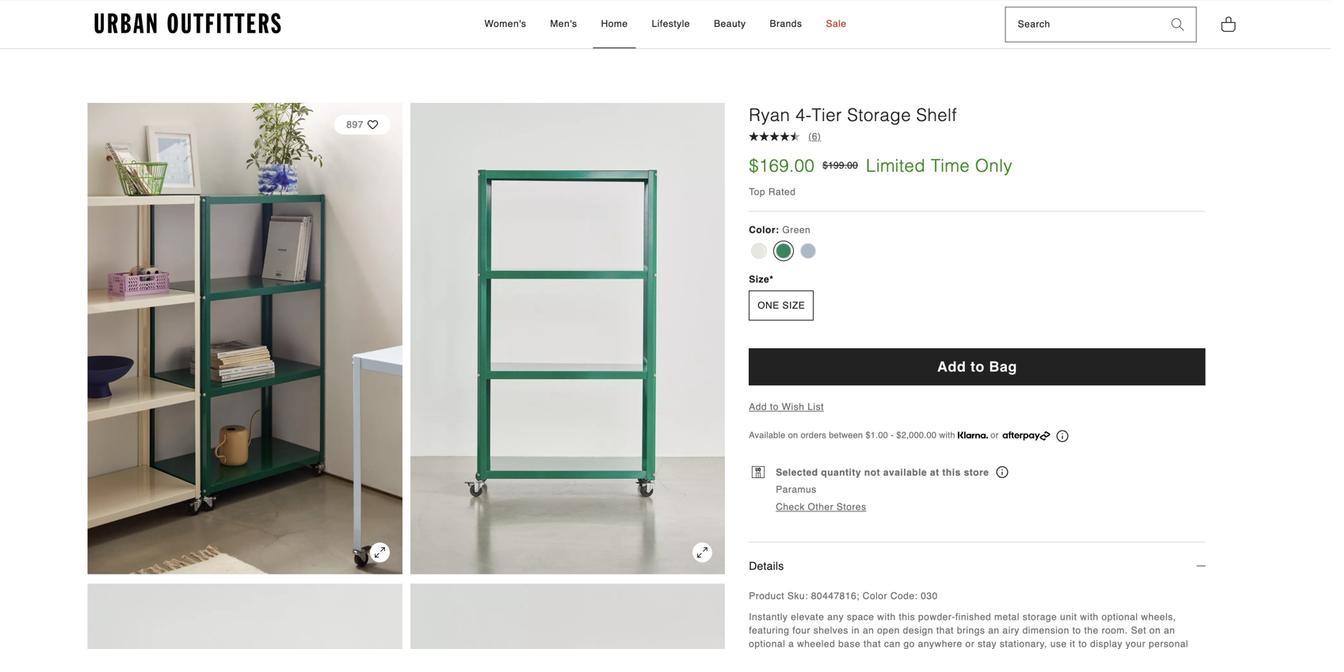 Task type: locate. For each thing, give the bounding box(es) containing it.
men's link
[[542, 1, 585, 48]]

1 vertical spatial or
[[966, 639, 975, 650]]

design
[[903, 626, 933, 637]]

it
[[1070, 639, 1076, 650]]

sale link
[[818, 1, 855, 48]]

this for at
[[942, 467, 961, 478]]

optional
[[1102, 612, 1138, 623], [749, 639, 785, 650]]

with
[[939, 431, 955, 441], [877, 612, 896, 623], [1080, 612, 1099, 623]]

0 vertical spatial optional
[[1102, 612, 1138, 623]]

to left bag
[[971, 359, 985, 375]]

add inside button
[[937, 359, 966, 375]]

add for add to bag
[[937, 359, 966, 375]]

sale price: $169.00 element
[[749, 154, 815, 178]]

1 vertical spatial on
[[1150, 626, 1161, 637]]

white image
[[751, 243, 767, 259]]

1 horizontal spatial add
[[937, 359, 966, 375]]

0 horizontal spatial star rating image
[[749, 131, 759, 141]]

2 horizontal spatial an
[[1164, 626, 1175, 637]]

star rating image
[[759, 131, 770, 141], [770, 131, 780, 141], [790, 131, 800, 141]]

add
[[937, 359, 966, 375], [749, 402, 767, 413]]

this up design
[[899, 612, 915, 623]]

ryan 4-tier storage shelf image
[[88, 103, 402, 575]]

0 horizontal spatial an
[[863, 626, 874, 637]]

None search field
[[1006, 7, 1160, 41]]

0 horizontal spatial or
[[966, 639, 975, 650]]

list
[[808, 402, 824, 413]]

or inside popup button
[[991, 431, 999, 441]]

instantly
[[749, 612, 788, 623]]

color
[[863, 591, 887, 602]]

dimension
[[1023, 626, 1069, 637]]

check
[[776, 502, 805, 513]]

030
[[921, 591, 938, 602]]

can
[[884, 639, 901, 650]]

code:
[[890, 591, 918, 602]]

size
[[749, 274, 770, 285]]

add to wish list
[[749, 402, 824, 413]]

0 vertical spatial add
[[937, 359, 966, 375]]

1 horizontal spatial that
[[936, 626, 954, 637]]

the
[[1084, 626, 1099, 637]]

$1.00
[[866, 431, 888, 441]]

0 vertical spatial this
[[942, 467, 961, 478]]

add up the 'available'
[[749, 402, 767, 413]]

zoom in image
[[693, 543, 712, 563]]

0 horizontal spatial with
[[877, 612, 896, 623]]

0 vertical spatial that
[[936, 626, 954, 637]]

add left bag
[[937, 359, 966, 375]]

3 star rating image from the left
[[790, 131, 800, 141]]

anywhere
[[918, 639, 962, 650]]

1 vertical spatial optional
[[749, 639, 785, 650]]

or
[[991, 431, 999, 441], [966, 639, 975, 650]]

zoom in image
[[370, 543, 390, 563]]

3 an from the left
[[1164, 626, 1175, 637]]

airy
[[1003, 626, 1020, 637]]

with up open
[[877, 612, 896, 623]]

4-
[[795, 105, 812, 125]]

1 horizontal spatial or
[[991, 431, 999, 441]]

that left can
[[864, 639, 881, 650]]

wheels,
[[1141, 612, 1176, 623]]

this
[[942, 467, 961, 478], [899, 612, 915, 623]]

base
[[838, 639, 861, 650]]

80447816;
[[811, 591, 860, 602]]

original price: $199.00 element
[[823, 160, 858, 171]]

an up stay
[[988, 626, 1000, 637]]

to right it at the bottom right of page
[[1079, 639, 1087, 650]]

at
[[930, 467, 939, 478]]

1 horizontal spatial an
[[988, 626, 1000, 637]]

that
[[936, 626, 954, 637], [864, 639, 881, 650]]

1 vertical spatial this
[[899, 612, 915, 623]]

home
[[601, 18, 628, 29]]

to
[[971, 359, 985, 375], [770, 402, 779, 413], [1073, 626, 1081, 637], [1079, 639, 1087, 650]]

an
[[863, 626, 874, 637], [988, 626, 1000, 637], [1164, 626, 1175, 637]]

1 vertical spatial add
[[749, 402, 767, 413]]

0 horizontal spatial this
[[899, 612, 915, 623]]

on left orders
[[788, 431, 798, 441]]

klarna image
[[958, 432, 988, 439]]

or right klarna image
[[991, 431, 999, 441]]

ryan 4-tier storage shelf #3 image
[[410, 584, 725, 650]]

with left klarna image
[[939, 431, 955, 441]]

time
[[931, 156, 970, 176]]

that up anywhere
[[936, 626, 954, 637]]

2 star rating image from the left
[[780, 131, 790, 141]]

main navigation element
[[342, 1, 989, 48]]

limited
[[866, 156, 926, 176]]

store pickup image
[[752, 467, 765, 478], [752, 467, 765, 478], [996, 467, 1008, 478]]

your
[[1126, 639, 1146, 650]]

use
[[1050, 639, 1067, 650]]

store
[[964, 467, 989, 478]]

897 button
[[334, 107, 391, 143]]

0 horizontal spatial that
[[864, 639, 881, 650]]

add to wish list button
[[749, 402, 824, 413]]

details
[[749, 560, 784, 573]]

beauty link
[[706, 1, 754, 48]]

ryan 4-tier storage shelf #1 image
[[410, 103, 725, 575]]

room.
[[1102, 626, 1128, 637]]

elevate
[[791, 612, 824, 623]]

an down wheels,
[[1164, 626, 1175, 637]]

this right at
[[942, 467, 961, 478]]

on
[[788, 431, 798, 441], [1150, 626, 1161, 637]]

0 vertical spatial on
[[788, 431, 798, 441]]

in
[[852, 626, 860, 637]]

an right in
[[863, 626, 874, 637]]

afterpay image
[[1003, 432, 1050, 441]]

to left 'wish'
[[770, 402, 779, 413]]

0 vertical spatial or
[[991, 431, 999, 441]]

optional down featuring
[[749, 639, 785, 650]]

green
[[782, 225, 811, 236]]

$2,000.00
[[896, 431, 937, 441]]

not
[[864, 467, 880, 478]]

powder-
[[918, 612, 955, 623]]

1 horizontal spatial star rating image
[[780, 131, 790, 141]]

wheeled
[[797, 639, 835, 650]]

this inside instantly elevate any space with this powder-finished metal storage unit with optional wheels, featuring four shelves in an open design that brings an airy dimension to the room. set on an optional a wheeled base that can go anywhere or stay stationary, use it to display your person
[[899, 612, 915, 623]]

shelf
[[916, 105, 957, 125]]

1 horizontal spatial with
[[939, 431, 955, 441]]

green image
[[776, 243, 792, 259]]

1 vertical spatial that
[[864, 639, 881, 650]]

top rated
[[749, 187, 796, 198]]

urban outfitters image
[[95, 13, 281, 34]]

size
[[782, 300, 805, 311]]

1 horizontal spatial on
[[1150, 626, 1161, 637]]

1 star rating image from the left
[[749, 131, 759, 141]]

available
[[749, 431, 786, 441]]

0 horizontal spatial add
[[749, 402, 767, 413]]

with up the
[[1080, 612, 1099, 623]]

orders
[[801, 431, 826, 441]]

lifestyle link
[[644, 1, 698, 48]]

1 horizontal spatial this
[[942, 467, 961, 478]]

only
[[975, 156, 1013, 176]]

or down brings
[[966, 639, 975, 650]]

search image
[[1171, 18, 1184, 31]]

space
[[847, 612, 874, 623]]

brands
[[770, 18, 802, 29]]

star rating image
[[749, 131, 759, 141], [780, 131, 790, 141]]

optional up room.
[[1102, 612, 1138, 623]]

on down wheels,
[[1150, 626, 1161, 637]]



Task type: describe. For each thing, give the bounding box(es) containing it.
shelves
[[814, 626, 849, 637]]

sky image
[[800, 243, 816, 259]]

sku:
[[787, 591, 808, 602]]

quantity
[[821, 467, 861, 478]]

$169.00 $199.00 limited time only
[[749, 156, 1013, 176]]

or inside instantly elevate any space with this powder-finished metal storage unit with optional wheels, featuring four shelves in an open design that brings an airy dimension to the room. set on an optional a wheeled base that can go anywhere or stay stationary, use it to display your person
[[966, 639, 975, 650]]

$199.00
[[823, 160, 858, 171]]

display
[[1090, 639, 1123, 650]]

lifestyle
[[652, 18, 690, 29]]

beauty
[[714, 18, 746, 29]]

add to bag button
[[749, 349, 1206, 386]]

home link
[[593, 1, 636, 48]]

color:
[[749, 225, 779, 236]]

sale
[[826, 18, 847, 29]]

check other stores button
[[776, 501, 866, 514]]

product sku: 80447816; color code: 030
[[749, 591, 938, 602]]

instantly elevate any space with this powder-finished metal storage unit with optional wheels, featuring four shelves in an open design that brings an airy dimension to the room. set on an optional a wheeled base that can go anywhere or stay stationary, use it to display your person
[[749, 612, 1200, 650]]

to up it at the bottom right of page
[[1073, 626, 1081, 637]]

ryan
[[749, 105, 790, 125]]

metal
[[994, 612, 1020, 623]]

featuring
[[749, 626, 789, 637]]

product
[[749, 591, 784, 602]]

available
[[883, 467, 927, 478]]

ryan 4-tier storage shelf #2 image
[[88, 584, 402, 650]]

any
[[827, 612, 844, 623]]

a
[[788, 639, 794, 650]]

rated
[[768, 187, 796, 198]]

paramus
[[776, 485, 817, 496]]

other
[[808, 502, 834, 513]]

add for add to wish list
[[749, 402, 767, 413]]

finished
[[955, 612, 991, 623]]

wish
[[782, 402, 805, 413]]

897
[[347, 119, 364, 130]]

selected
[[776, 467, 818, 478]]

2 horizontal spatial with
[[1080, 612, 1099, 623]]

men's
[[550, 18, 577, 29]]

set
[[1131, 626, 1146, 637]]

brands link
[[762, 1, 810, 48]]

0 horizontal spatial on
[[788, 431, 798, 441]]

2 an from the left
[[988, 626, 1000, 637]]

0 horizontal spatial optional
[[749, 639, 785, 650]]

storage
[[847, 105, 911, 125]]

selected quantity not available at this store
[[776, 467, 992, 478]]

bag
[[989, 359, 1017, 375]]

unit
[[1060, 612, 1077, 623]]

stores
[[837, 502, 866, 513]]

women's
[[485, 18, 526, 29]]

top
[[749, 187, 765, 198]]

2 star rating image from the left
[[770, 131, 780, 141]]

paramus check other stores
[[776, 485, 866, 513]]

1 an from the left
[[863, 626, 874, 637]]

1 star rating image from the left
[[759, 131, 770, 141]]

Search text field
[[1006, 7, 1160, 41]]

stay
[[978, 639, 997, 650]]

available on orders between $1.00 - $2,000.00 with
[[749, 431, 958, 441]]

details button
[[749, 543, 1206, 590]]

1 horizontal spatial optional
[[1102, 612, 1138, 623]]

one
[[758, 300, 779, 311]]

to inside button
[[971, 359, 985, 375]]

this for with
[[899, 612, 915, 623]]

women's link
[[477, 1, 534, 48]]

tier
[[812, 105, 842, 125]]

or button
[[958, 429, 1069, 443]]

between
[[829, 431, 863, 441]]

color: green
[[749, 225, 811, 236]]

my shopping bag image
[[1221, 15, 1236, 32]]

four
[[793, 626, 810, 637]]

$169.00
[[749, 156, 815, 176]]

go
[[904, 639, 915, 650]]

-
[[891, 431, 894, 441]]

stationary,
[[1000, 639, 1047, 650]]

on inside instantly elevate any space with this powder-finished metal storage unit with optional wheels, featuring four shelves in an open design that brings an airy dimension to the room. set on an optional a wheeled base that can go anywhere or stay stationary, use it to display your person
[[1150, 626, 1161, 637]]

add to bag
[[937, 359, 1017, 375]]

one size
[[758, 300, 805, 311]]

storage
[[1023, 612, 1057, 623]]

ryan 4-tier storage shelf
[[749, 105, 957, 125]]

open
[[877, 626, 900, 637]]

brings
[[957, 626, 985, 637]]

4.5 stars element
[[749, 131, 800, 142]]



Task type: vqa. For each thing, say whether or not it's contained in the screenshot.
"COLORFUL FLORAL DIGITAL PRINTED CHENILLE RUG" image
no



